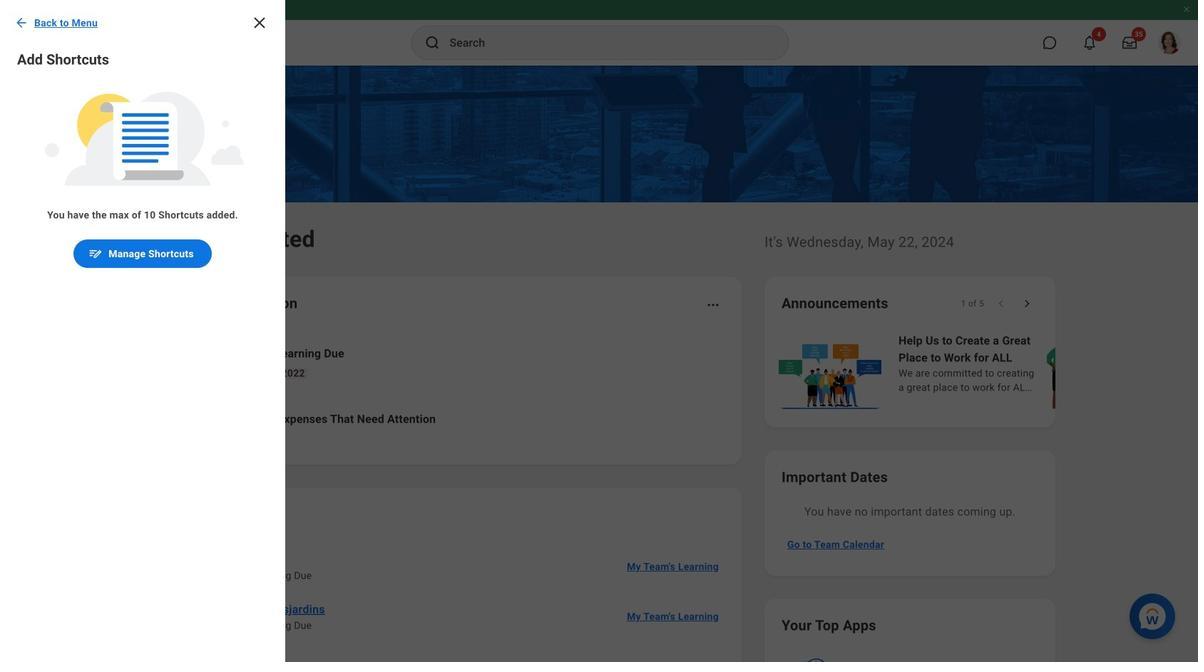Task type: vqa. For each thing, say whether or not it's contained in the screenshot.
notifications large image
yes



Task type: describe. For each thing, give the bounding box(es) containing it.
x image
[[251, 14, 268, 31]]

search image
[[424, 34, 441, 51]]

text edit image
[[89, 247, 103, 261]]

global navigation dialog
[[0, 0, 285, 663]]

arrow left image
[[14, 16, 29, 30]]

chevron right small image
[[1020, 297, 1035, 311]]

close environment banner image
[[1183, 5, 1192, 14]]



Task type: locate. For each thing, give the bounding box(es) containing it.
list
[[776, 331, 1199, 411], [160, 334, 725, 448], [160, 542, 725, 663]]

profile logan mcneil element
[[1150, 27, 1190, 59]]

notifications large image
[[1083, 36, 1098, 50]]

chevron left small image
[[995, 297, 1009, 311]]

inbox large image
[[1123, 36, 1138, 50]]

banner
[[0, 0, 1199, 66]]

status
[[962, 298, 985, 310]]

main content
[[0, 66, 1199, 663]]



